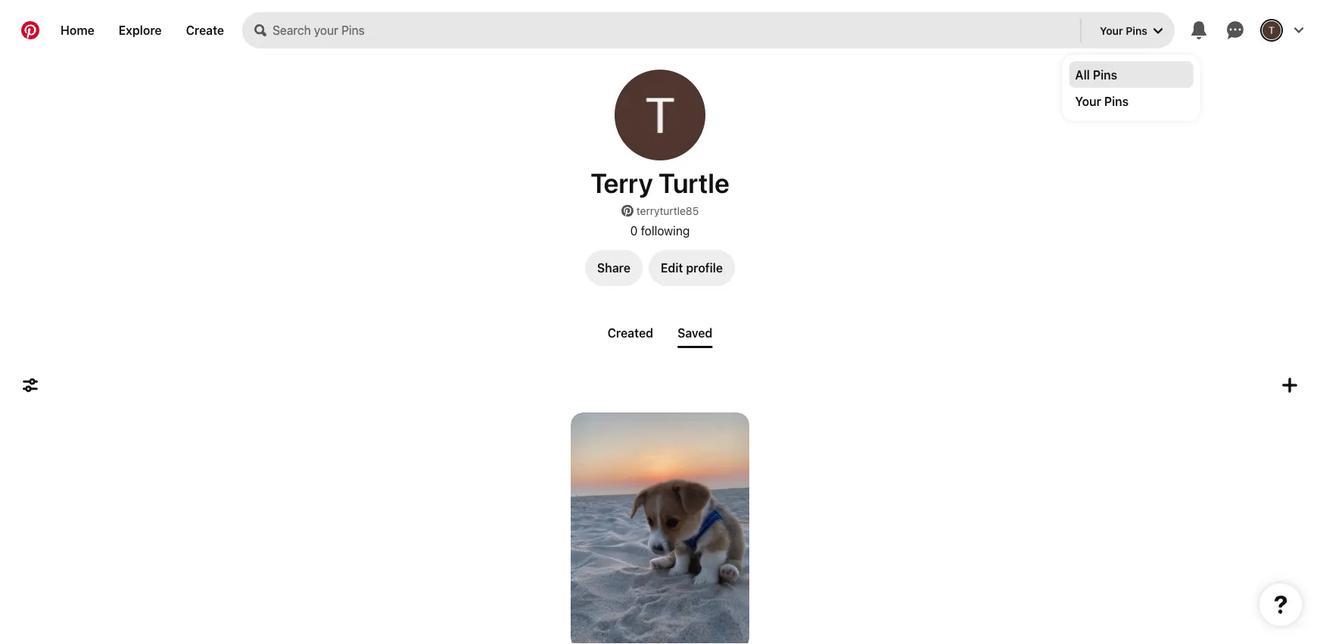 Task type: locate. For each thing, give the bounding box(es) containing it.
profile
[[686, 261, 723, 275]]

explore link
[[107, 12, 174, 48]]

your pins down all pins
[[1076, 94, 1129, 108]]

saved
[[678, 326, 713, 340]]

pins left dropdown icon
[[1126, 24, 1148, 37]]

your pins left dropdown icon
[[1101, 24, 1148, 37]]

pins
[[1126, 24, 1148, 37], [1094, 67, 1118, 82], [1105, 94, 1129, 108]]

2 vertical spatial pins
[[1105, 94, 1129, 108]]

following
[[641, 223, 690, 238]]

home link
[[48, 12, 107, 48]]

your pins
[[1101, 24, 1148, 37], [1076, 94, 1129, 108]]

create
[[186, 23, 224, 37]]

share
[[598, 261, 631, 275]]

all pins
[[1076, 67, 1118, 82]]

all
[[1076, 67, 1091, 82]]

0 vertical spatial your pins
[[1101, 24, 1148, 37]]

all pins menu item
[[1070, 61, 1194, 88]]

0
[[631, 223, 638, 238]]

search icon image
[[255, 24, 267, 36]]

create link
[[174, 12, 236, 48]]

1 vertical spatial pins
[[1094, 67, 1118, 82]]

pinterest image
[[622, 205, 634, 217]]

your pins inside button
[[1101, 24, 1148, 37]]

explore
[[119, 23, 162, 37]]

Search text field
[[273, 12, 1078, 48]]

pins right all
[[1094, 67, 1118, 82]]

saved link
[[672, 320, 719, 348]]

your left dropdown icon
[[1101, 24, 1124, 37]]

0 vertical spatial pins
[[1126, 24, 1148, 37]]

0 vertical spatial your
[[1101, 24, 1124, 37]]

terryturtle85
[[637, 205, 699, 217]]

pins inside button
[[1126, 24, 1148, 37]]

your down all
[[1076, 94, 1102, 108]]

pins down all pins menu item
[[1105, 94, 1129, 108]]

your
[[1101, 24, 1124, 37], [1076, 94, 1102, 108]]

1 vertical spatial your pins
[[1076, 94, 1129, 108]]

edit
[[661, 261, 683, 275]]



Task type: describe. For each thing, give the bounding box(es) containing it.
created
[[608, 326, 654, 340]]

0 following
[[631, 223, 690, 238]]

1 vertical spatial your
[[1076, 94, 1102, 108]]

terryturtle85 image
[[615, 70, 706, 161]]

turtle
[[659, 167, 730, 199]]

created link
[[602, 320, 660, 346]]

dropdown image
[[1154, 27, 1163, 36]]

terry
[[591, 167, 653, 199]]

your pins button
[[1088, 12, 1175, 48]]

terry turtle
[[591, 167, 730, 199]]

pins inside menu item
[[1094, 67, 1118, 82]]

edit profile
[[661, 261, 723, 275]]

your inside button
[[1101, 24, 1124, 37]]

this contains an image of: image
[[571, 413, 750, 645]]

edit profile button
[[649, 250, 735, 286]]

terry turtle image
[[1263, 21, 1282, 39]]

home
[[61, 23, 94, 37]]

share button
[[585, 250, 643, 286]]



Task type: vqa. For each thing, say whether or not it's contained in the screenshot.
Created link
yes



